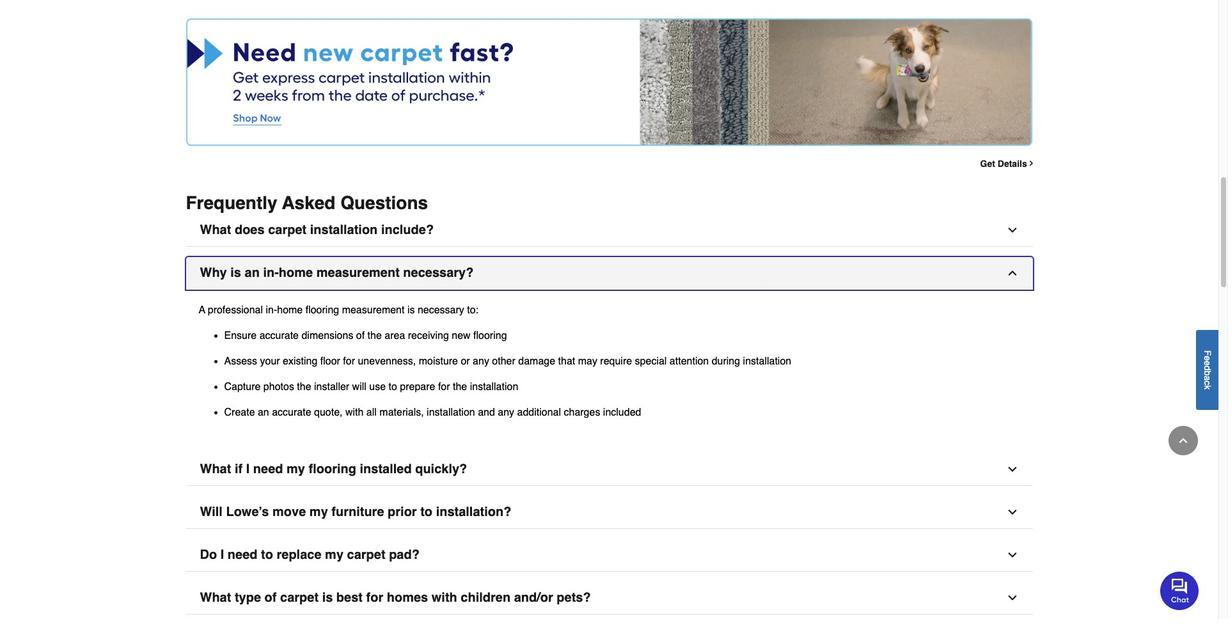 Task type: locate. For each thing, give the bounding box(es) containing it.
1 vertical spatial measurement
[[342, 304, 405, 316]]

is right why
[[230, 265, 241, 280]]

i right the "do"
[[221, 547, 224, 562]]

installation
[[310, 222, 378, 237], [743, 355, 791, 367], [470, 381, 518, 393], [427, 407, 475, 418]]

receiving
[[408, 330, 449, 341]]

0 horizontal spatial of
[[265, 590, 277, 605]]

in- right professional in the left of the page
[[266, 304, 277, 316]]

measurement
[[317, 265, 400, 280], [342, 304, 405, 316]]

the
[[368, 330, 382, 341], [297, 381, 311, 393], [453, 381, 467, 393]]

2 what from the top
[[200, 462, 231, 476]]

asked
[[282, 192, 336, 213]]

2 vertical spatial flooring
[[309, 462, 356, 476]]

for right best
[[366, 590, 383, 605]]

2 horizontal spatial to
[[420, 505, 433, 519]]

1 vertical spatial to
[[420, 505, 433, 519]]

1 horizontal spatial is
[[322, 590, 333, 605]]

chevron down image for installation?
[[1006, 506, 1019, 519]]

why is an in-home measurement necessary?
[[200, 265, 474, 280]]

installation inside "button"
[[310, 222, 378, 237]]

my right move
[[310, 505, 328, 519]]

to for prepare
[[389, 381, 397, 393]]

e
[[1203, 356, 1213, 361], [1203, 361, 1213, 366]]

chevron down image
[[1006, 224, 1019, 236], [1006, 463, 1019, 476], [1006, 506, 1019, 519], [1006, 592, 1019, 604]]

my
[[287, 462, 305, 476], [310, 505, 328, 519], [325, 547, 344, 562]]

0 horizontal spatial the
[[297, 381, 311, 393]]

i right if
[[246, 462, 250, 476]]

for inside 'what type of carpet is best for homes with children and/or pets?' button
[[366, 590, 383, 605]]

to left the replace
[[261, 547, 273, 562]]

in- down does
[[263, 265, 279, 280]]

4 chevron down image from the top
[[1006, 592, 1019, 604]]

move
[[273, 505, 306, 519]]

the down or
[[453, 381, 467, 393]]

1 what from the top
[[200, 222, 231, 237]]

what type of carpet is best for homes with children and/or pets? button
[[186, 582, 1033, 615]]

2 vertical spatial what
[[200, 590, 231, 605]]

2 vertical spatial is
[[322, 590, 333, 605]]

3 chevron down image from the top
[[1006, 506, 1019, 519]]

1 horizontal spatial of
[[356, 330, 365, 341]]

0 vertical spatial an
[[245, 265, 260, 280]]

0 vertical spatial i
[[246, 462, 250, 476]]

ensure
[[224, 330, 257, 341]]

an inside button
[[245, 265, 260, 280]]

any
[[473, 355, 489, 367], [498, 407, 514, 418]]

installation right "during"
[[743, 355, 791, 367]]

any right or
[[473, 355, 489, 367]]

during
[[712, 355, 740, 367]]

i
[[246, 462, 250, 476], [221, 547, 224, 562]]

carpet
[[268, 222, 307, 237], [347, 547, 386, 562], [280, 590, 319, 605]]

damage
[[518, 355, 555, 367]]

what left type
[[200, 590, 231, 605]]

carpet down frequently asked questions
[[268, 222, 307, 237]]

0 horizontal spatial for
[[343, 355, 355, 367]]

any right 'and'
[[498, 407, 514, 418]]

installation left 'and'
[[427, 407, 475, 418]]

1 horizontal spatial to
[[389, 381, 397, 393]]

0 vertical spatial with
[[345, 407, 364, 418]]

1 horizontal spatial for
[[366, 590, 383, 605]]

1 vertical spatial accurate
[[272, 407, 311, 418]]

0 vertical spatial home
[[279, 265, 313, 280]]

home
[[279, 265, 313, 280], [277, 304, 303, 316]]

scroll to top element
[[1169, 426, 1198, 455]]

of right type
[[265, 590, 277, 605]]

chevron down image inside the "what if i need my flooring installed quickly?" button
[[1006, 463, 1019, 476]]

chevron down image
[[1006, 549, 1019, 561]]

included
[[603, 407, 641, 418]]

0 horizontal spatial with
[[345, 407, 364, 418]]

capture photos the installer will use to prepare for the installation
[[224, 381, 518, 393]]

0 horizontal spatial is
[[230, 265, 241, 280]]

in-
[[263, 265, 279, 280], [266, 304, 277, 316]]

0 vertical spatial of
[[356, 330, 365, 341]]

installation up why is an in-home measurement necessary?
[[310, 222, 378, 237]]

2 horizontal spatial for
[[438, 381, 450, 393]]

home inside why is an in-home measurement necessary? button
[[279, 265, 313, 280]]

2 vertical spatial my
[[325, 547, 344, 562]]

need right the "do"
[[228, 547, 258, 562]]

0 vertical spatial accurate
[[260, 330, 299, 341]]

e up b
[[1203, 361, 1213, 366]]

of right dimensions
[[356, 330, 365, 341]]

carpet inside "button"
[[268, 222, 307, 237]]

a
[[199, 304, 205, 316]]

2 horizontal spatial is
[[407, 304, 415, 316]]

1 vertical spatial i
[[221, 547, 224, 562]]

1 horizontal spatial with
[[432, 590, 457, 605]]

chevron down image for quickly?
[[1006, 463, 1019, 476]]

prior
[[388, 505, 417, 519]]

my right the replace
[[325, 547, 344, 562]]

prepare
[[400, 381, 435, 393]]

why is an in-home measurement necessary? button
[[186, 257, 1033, 290]]

pad?
[[389, 547, 420, 562]]

0 vertical spatial measurement
[[317, 265, 400, 280]]

with
[[345, 407, 364, 418], [432, 590, 457, 605]]

0 vertical spatial my
[[287, 462, 305, 476]]

measurement inside button
[[317, 265, 400, 280]]

3 what from the top
[[200, 590, 231, 605]]

get
[[980, 158, 995, 169]]

and/or
[[514, 590, 553, 605]]

flooring up will lowe's move my furniture prior to installation?
[[309, 462, 356, 476]]

what
[[200, 222, 231, 237], [200, 462, 231, 476], [200, 590, 231, 605]]

1 vertical spatial need
[[228, 547, 258, 562]]

0 horizontal spatial i
[[221, 547, 224, 562]]

attention
[[670, 355, 709, 367]]

0 vertical spatial to
[[389, 381, 397, 393]]

1 vertical spatial my
[[310, 505, 328, 519]]

get details button
[[980, 158, 1035, 169]]

flooring up dimensions
[[306, 304, 339, 316]]

2 vertical spatial to
[[261, 547, 273, 562]]

best
[[336, 590, 363, 605]]

1 vertical spatial of
[[265, 590, 277, 605]]

charges
[[564, 407, 600, 418]]

flooring up other in the bottom left of the page
[[473, 330, 507, 341]]

home down what does carpet installation include?
[[279, 265, 313, 280]]

measurement for flooring
[[342, 304, 405, 316]]

1 vertical spatial with
[[432, 590, 457, 605]]

chevron right image
[[1027, 159, 1035, 168]]

what if i need my flooring installed quickly?
[[200, 462, 467, 476]]

measurement up 'a professional in-home flooring measurement is necessary to:'
[[317, 265, 400, 280]]

installation up 'and'
[[470, 381, 518, 393]]

flooring
[[306, 304, 339, 316], [473, 330, 507, 341], [309, 462, 356, 476]]

quickly?
[[415, 462, 467, 476]]

is left best
[[322, 590, 333, 605]]

k
[[1203, 385, 1213, 390]]

replace
[[277, 547, 322, 562]]

frequently asked questions
[[186, 192, 428, 213]]

what for what does carpet installation include?
[[200, 222, 231, 237]]

1 vertical spatial is
[[407, 304, 415, 316]]

1 vertical spatial what
[[200, 462, 231, 476]]

home up dimensions
[[277, 304, 303, 316]]

to right use
[[389, 381, 397, 393]]

e up d
[[1203, 356, 1213, 361]]

to right prior
[[420, 505, 433, 519]]

is left the necessary
[[407, 304, 415, 316]]

0 vertical spatial in-
[[263, 265, 279, 280]]

need right if
[[253, 462, 283, 476]]

1 vertical spatial carpet
[[347, 547, 386, 562]]

measurement up ensure accurate dimensions of the area receiving new flooring
[[342, 304, 405, 316]]

0 vertical spatial any
[[473, 355, 489, 367]]

to for installation?
[[420, 505, 433, 519]]

0 vertical spatial what
[[200, 222, 231, 237]]

with inside button
[[432, 590, 457, 605]]

to:
[[467, 304, 479, 316]]

the right photos
[[297, 381, 311, 393]]

2 chevron down image from the top
[[1006, 463, 1019, 476]]

for right floor
[[343, 355, 355, 367]]

0 vertical spatial for
[[343, 355, 355, 367]]

require
[[600, 355, 632, 367]]

to
[[389, 381, 397, 393], [420, 505, 433, 519], [261, 547, 273, 562]]

photos
[[263, 381, 294, 393]]

will
[[200, 505, 223, 519]]

and
[[478, 407, 495, 418]]

1 e from the top
[[1203, 356, 1213, 361]]

1 vertical spatial for
[[438, 381, 450, 393]]

additional
[[517, 407, 561, 418]]

0 horizontal spatial to
[[261, 547, 273, 562]]

get express carpet installation within two weeks from the date of purchase. restrictions apply. image
[[186, 18, 1033, 157]]

1 horizontal spatial any
[[498, 407, 514, 418]]

does
[[235, 222, 265, 237]]

with left all
[[345, 407, 364, 418]]

what for what type of carpet is best for homes with children and/or pets?
[[200, 590, 231, 605]]

need
[[253, 462, 283, 476], [228, 547, 258, 562]]

1 chevron down image from the top
[[1006, 224, 1019, 236]]

will lowe's move my furniture prior to installation? button
[[186, 496, 1033, 529]]

moisture
[[419, 355, 458, 367]]

of
[[356, 330, 365, 341], [265, 590, 277, 605]]

homes
[[387, 590, 428, 605]]

the left area
[[368, 330, 382, 341]]

f
[[1203, 350, 1213, 356]]

an right create
[[258, 407, 269, 418]]

your
[[260, 355, 280, 367]]

floor
[[320, 355, 340, 367]]

chat invite button image
[[1161, 571, 1200, 610]]

carpet left pad?
[[347, 547, 386, 562]]

for
[[343, 355, 355, 367], [438, 381, 450, 393], [366, 590, 383, 605]]

if
[[235, 462, 243, 476]]

is
[[230, 265, 241, 280], [407, 304, 415, 316], [322, 590, 333, 605]]

materials,
[[380, 407, 424, 418]]

an right why
[[245, 265, 260, 280]]

accurate
[[260, 330, 299, 341], [272, 407, 311, 418]]

accurate down photos
[[272, 407, 311, 418]]

chevron down image inside 'what type of carpet is best for homes with children and/or pets?' button
[[1006, 592, 1019, 604]]

accurate up your
[[260, 330, 299, 341]]

do
[[200, 547, 217, 562]]

a professional in-home flooring measurement is necessary to:
[[199, 304, 479, 316]]

what inside "button"
[[200, 222, 231, 237]]

what if i need my flooring installed quickly? button
[[186, 453, 1033, 486]]

for down moisture on the left bottom
[[438, 381, 450, 393]]

necessary
[[418, 304, 464, 316]]

what down frequently
[[200, 222, 231, 237]]

quote,
[[314, 407, 343, 418]]

2 vertical spatial for
[[366, 590, 383, 605]]

1 vertical spatial any
[[498, 407, 514, 418]]

what left if
[[200, 462, 231, 476]]

with right homes
[[432, 590, 457, 605]]

chevron down image inside will lowe's move my furniture prior to installation? button
[[1006, 506, 1019, 519]]

0 vertical spatial carpet
[[268, 222, 307, 237]]

my up move
[[287, 462, 305, 476]]

2 e from the top
[[1203, 361, 1213, 366]]

carpet down the replace
[[280, 590, 319, 605]]



Task type: describe. For each thing, give the bounding box(es) containing it.
1 vertical spatial in-
[[266, 304, 277, 316]]

special
[[635, 355, 667, 367]]

installation?
[[436, 505, 511, 519]]

flooring inside button
[[309, 462, 356, 476]]

area
[[385, 330, 405, 341]]

dimensions
[[302, 330, 353, 341]]

2 vertical spatial carpet
[[280, 590, 319, 605]]

assess your existing floor for unevenness, moisture or any other damage that may require special attention during installation
[[224, 355, 791, 367]]

furniture
[[332, 505, 384, 519]]

do i need to replace my carpet pad?
[[200, 547, 420, 562]]

why
[[200, 265, 227, 280]]

installer
[[314, 381, 349, 393]]

d
[[1203, 366, 1213, 371]]

capture
[[224, 381, 261, 393]]

ensure accurate dimensions of the area receiving new flooring
[[224, 330, 507, 341]]

in- inside button
[[263, 265, 279, 280]]

f e e d b a c k
[[1203, 350, 1213, 390]]

will
[[352, 381, 366, 393]]

0 vertical spatial is
[[230, 265, 241, 280]]

a
[[1203, 376, 1213, 381]]

type
[[235, 590, 261, 605]]

questions
[[340, 192, 428, 213]]

of inside button
[[265, 590, 277, 605]]

b
[[1203, 371, 1213, 376]]

assess
[[224, 355, 257, 367]]

1 vertical spatial an
[[258, 407, 269, 418]]

use
[[369, 381, 386, 393]]

installed
[[360, 462, 412, 476]]

1 horizontal spatial i
[[246, 462, 250, 476]]

details
[[998, 158, 1027, 169]]

lowe's
[[226, 505, 269, 519]]

2 horizontal spatial the
[[453, 381, 467, 393]]

c
[[1203, 381, 1213, 385]]

what type of carpet is best for homes with children and/or pets?
[[200, 590, 591, 605]]

1 vertical spatial home
[[277, 304, 303, 316]]

necessary?
[[403, 265, 474, 280]]

f e e d b a c k button
[[1196, 330, 1219, 410]]

chevron up image
[[1177, 434, 1190, 447]]

do i need to replace my carpet pad? button
[[186, 539, 1033, 572]]

children
[[461, 590, 511, 605]]

new
[[452, 330, 471, 341]]

frequently
[[186, 192, 277, 213]]

1 vertical spatial flooring
[[473, 330, 507, 341]]

what does carpet installation include? button
[[186, 214, 1033, 247]]

other
[[492, 355, 516, 367]]

or
[[461, 355, 470, 367]]

unevenness,
[[358, 355, 416, 367]]

0 horizontal spatial any
[[473, 355, 489, 367]]

create an accurate quote, with all materials, installation and any additional charges included
[[224, 407, 641, 418]]

measurement for home
[[317, 265, 400, 280]]

may
[[578, 355, 597, 367]]

that
[[558, 355, 575, 367]]

will lowe's move my furniture prior to installation?
[[200, 505, 511, 519]]

0 vertical spatial need
[[253, 462, 283, 476]]

1 horizontal spatial the
[[368, 330, 382, 341]]

all
[[366, 407, 377, 418]]

what for what if i need my flooring installed quickly?
[[200, 462, 231, 476]]

pets?
[[557, 590, 591, 605]]

0 vertical spatial flooring
[[306, 304, 339, 316]]

professional
[[208, 304, 263, 316]]

create
[[224, 407, 255, 418]]

include?
[[381, 222, 434, 237]]

chevron down image inside the what does carpet installation include? "button"
[[1006, 224, 1019, 236]]

chevron down image for homes
[[1006, 592, 1019, 604]]

chevron up image
[[1006, 267, 1019, 279]]

what does carpet installation include?
[[200, 222, 434, 237]]

existing
[[283, 355, 318, 367]]

get details
[[980, 158, 1027, 169]]



Task type: vqa. For each thing, say whether or not it's contained in the screenshot.
the 'Storm'
no



